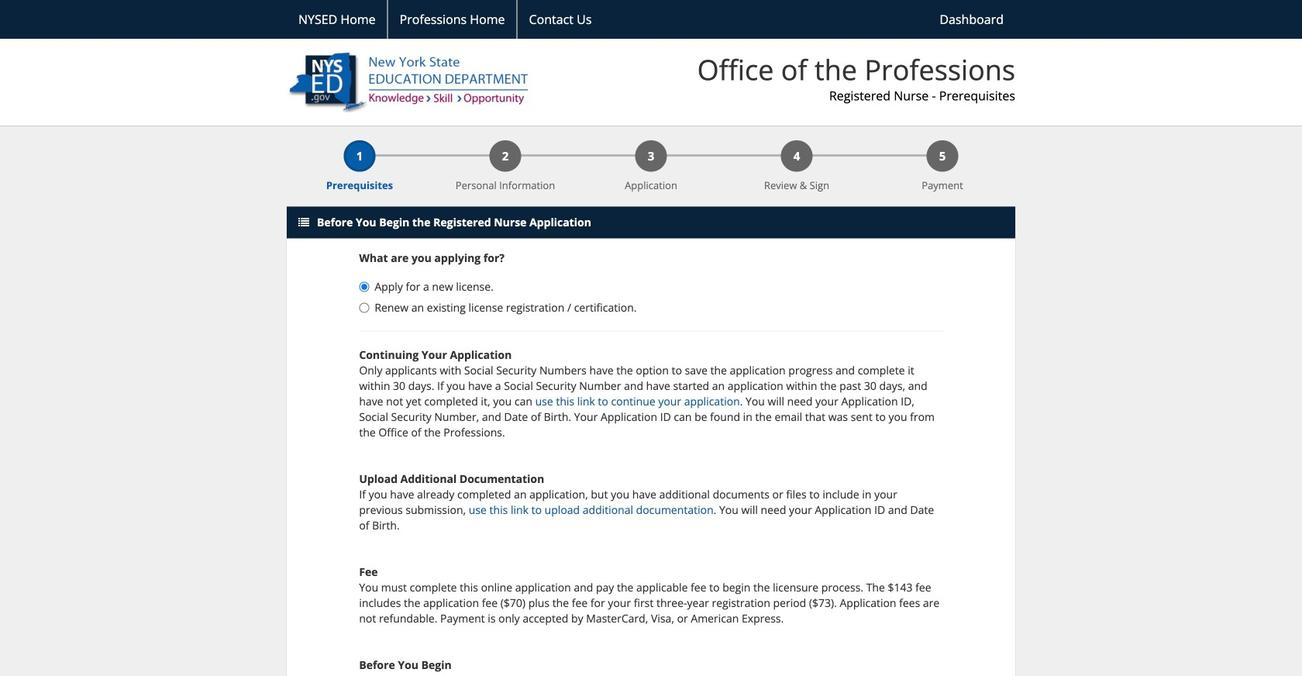 Task type: locate. For each thing, give the bounding box(es) containing it.
None radio
[[359, 303, 369, 313]]

None radio
[[359, 282, 369, 292]]



Task type: describe. For each thing, give the bounding box(es) containing it.
list image
[[299, 217, 309, 228]]



Task type: vqa. For each thing, say whether or not it's contained in the screenshot.
radio
yes



